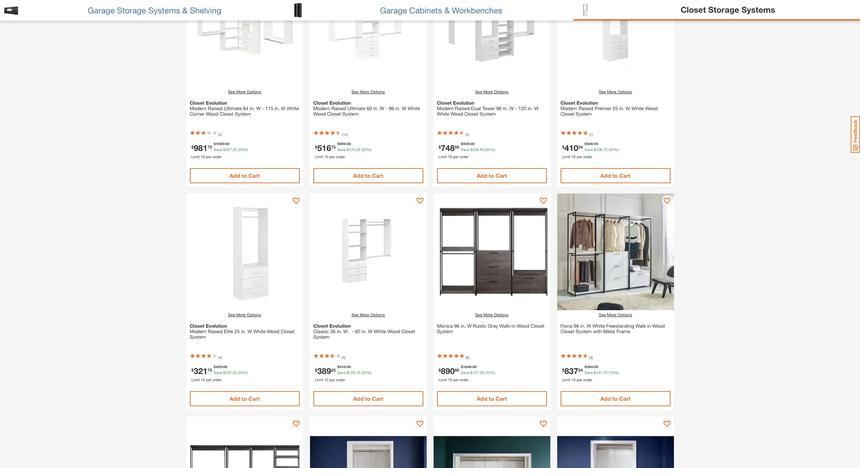 Task type: describe. For each thing, give the bounding box(es) containing it.
( 4 )
[[218, 355, 222, 360]]

evolution inside closet evolution classic 36 in. w . - 60 in. w white wood closet system
[[329, 323, 351, 329]]

890
[[441, 366, 455, 376]]

evolution inside closet evolution modern raised elite 25 in. w white wood closet system
[[206, 323, 227, 329]]

75 inside $ 410 24 $ 546 . 99 save $ 136 . 75 ( 25 %) limit 10 per order
[[603, 147, 608, 152]]

display image for 837
[[663, 198, 670, 205]]

) for 410
[[592, 132, 593, 137]]

add to cart for add to cart button underneath 107
[[230, 396, 260, 402]]

premier
[[595, 105, 611, 111]]

closet storage systems image
[[577, 2, 592, 17]]

96 inside monica 96 in. w rustic gray walk-in wood closet system
[[454, 323, 459, 329]]

add to cart button down 136
[[560, 168, 670, 183]]

monica 96 in. w rustic gray walk-in wood closet system link
[[437, 323, 547, 334]]

see more options link up closet evolution classic 36 in. w . - 60 in. w white wood closet system
[[352, 312, 385, 318]]

order for 516
[[336, 154, 345, 159]]

walk
[[635, 323, 646, 329]]

748
[[441, 143, 455, 153]]

with
[[593, 329, 602, 334]]

%) for 410
[[614, 147, 619, 152]]

add for add to cart button under 136
[[600, 172, 611, 179]]

add to cart for add to cart button underneath the '129'
[[353, 396, 383, 402]]

white inside fiona 96 in. w white freestanding walk in wood closet system with metal frame
[[593, 323, 605, 329]]

wood inside monica 96 in. w rustic gray walk-in wood closet system
[[517, 323, 529, 329]]

system inside closet evolution modern raised dual tower 96 in. w - 120 in. w white wood closet system
[[480, 111, 496, 117]]

in. inside fiona 96 in. w white freestanding walk in wood closet system with metal frame
[[580, 323, 585, 329]]

add to cart button down the '129'
[[313, 391, 423, 407]]

see for see more options link above closet evolution modern raised elite 25 in. w white wood closet system
[[228, 312, 235, 318]]

closet evolution modern raised dual tower 96 in. w - 120 in. w white wood closet system
[[437, 100, 539, 117]]

order for 321
[[212, 377, 221, 382]]

system inside closet evolution classic 36 in. w . - 60 in. w white wood closet system
[[313, 334, 329, 340]]

see more options link up closet evolution modern raised ultimate 84 in. w - 115 in. w white corner wood closet system
[[228, 89, 261, 95]]

$ 890 80 $ 1048 . 00 save $ 157 . 20 ( 15 %) limit 10 per order
[[439, 365, 495, 382]]

closet inside monica 96 in. w rustic gray walk-in wood closet system
[[531, 323, 544, 329]]

( up the 689
[[342, 132, 343, 137]]

15 for 890
[[486, 370, 490, 375]]

10 for 321
[[201, 377, 205, 382]]

add to cart button down 20
[[437, 391, 547, 407]]

( 2 )
[[465, 132, 469, 137]]

75 inside "$ 321 75 $ 429 . 00 save $ 107 . 25 ( 25 %) limit 10 per order"
[[207, 367, 212, 373]]

( inside $ 516 75 $ 689 . 00 save $ 172 . 25 ( 25 %) limit 10 per order
[[362, 147, 362, 152]]

) for 516
[[347, 132, 348, 137]]

24 for 837
[[578, 367, 583, 373]]

genevieve 4 ft. white adjustable closet organizer double hanging rod image
[[310, 417, 427, 468]]

display image for 890
[[540, 198, 547, 205]]

modern for 410
[[560, 105, 577, 111]]

white inside closet evolution modern raised ultimate 84 in. w - 115 in. w white corner wood closet system
[[287, 105, 299, 111]]

system inside 'closet evolution modern raised ultimate 60 in. w - 96 in. w white wood closet system'
[[342, 111, 358, 117]]

99 for 410
[[594, 141, 598, 146]]

dual
[[471, 105, 481, 111]]

more for see more options link on top of 'closet evolution modern raised ultimate 60 in. w - 96 in. w white wood closet system'
[[360, 89, 369, 94]]

add for add to cart button under 147
[[600, 396, 611, 402]]

order for 410
[[583, 154, 592, 159]]

system inside monica 96 in. w rustic gray walk-in wood closet system
[[437, 329, 453, 334]]

( 5 ) for 389
[[342, 355, 346, 360]]

closet storage systems button
[[573, 0, 860, 21]]

walk-
[[499, 323, 512, 329]]

add to cart button down 327
[[190, 168, 300, 183]]

689
[[339, 141, 346, 146]]

add to cart for add to cart button underneath 172
[[353, 172, 383, 179]]

closet inside fiona 96 in. w white freestanding walk in wood closet system with metal frame
[[560, 329, 574, 334]]

( up 1048 on the bottom right of page
[[465, 355, 466, 360]]

$ 981 75 $ 1309 . 00 save $ 327 . 25 ( 25 %) limit 10 per order
[[191, 141, 248, 159]]

$ 321 75 $ 429 . 00 save $ 107 . 25 ( 25 %) limit 10 per order
[[191, 365, 248, 382]]

system inside fiona 96 in. w white freestanding walk in wood closet system with metal frame
[[576, 329, 592, 334]]

garage storage systems & shelving image
[[3, 3, 19, 18]]

( up the 998
[[465, 132, 466, 137]]

( 1 )
[[589, 132, 593, 137]]

limit for 389
[[315, 377, 323, 382]]

rustic
[[473, 323, 486, 329]]

metal
[[603, 329, 615, 334]]

raised for 516
[[331, 105, 346, 111]]

147
[[596, 370, 602, 375]]

save for 890
[[461, 370, 469, 375]]

25 inside $ 410 24 $ 546 . 99 save $ 136 . 75 ( 25 %) limit 10 per order
[[610, 147, 614, 152]]

order for 981
[[212, 154, 221, 159]]

( 8 ) for 890
[[465, 355, 469, 360]]

99 for 837
[[594, 365, 598, 369]]

5 for 981
[[219, 132, 221, 137]]

more for see more options link above closet evolution modern raised premier 25 in. w white wood closet system on the top
[[607, 89, 616, 94]]

$ 748 50 $ 998 . 00 save $ 249 . 50 ( 25 %) limit 10 per order
[[439, 141, 495, 159]]

) for 389
[[345, 355, 346, 360]]

add to cart button down 107
[[190, 391, 300, 407]]

cart for add to cart button underneath the '129'
[[372, 396, 383, 402]]

984
[[587, 365, 593, 369]]

see more options for see more options link above gray
[[475, 312, 508, 318]]

in. inside closet evolution modern raised premier 25 in. w white wood closet system
[[619, 105, 624, 111]]

save for 516
[[337, 147, 346, 152]]

w inside closet evolution modern raised elite 25 in. w white wood closet system
[[247, 329, 252, 334]]

( 14 )
[[342, 132, 348, 137]]

save for 837
[[585, 370, 593, 375]]

add for add to cart button underneath 172
[[353, 172, 364, 179]]

2 & from the left
[[444, 5, 450, 15]]

00 for 981
[[225, 141, 230, 146]]

garage cabinets & workbenches image
[[290, 3, 306, 18]]

in for 837
[[647, 323, 651, 329]]

frame
[[617, 329, 630, 334]]

white inside closet evolution modern raised dual tower 96 in. w - 120 in. w white wood closet system
[[437, 111, 449, 117]]

%) for 837
[[614, 370, 619, 375]]

order for 748
[[460, 154, 469, 159]]

add for add to cart button under 20
[[477, 396, 487, 402]]

w inside fiona 96 in. w white freestanding walk in wood closet system with metal frame
[[587, 323, 591, 329]]

see more options for see more options link above closet evolution modern raised ultimate 84 in. w - 115 in. w white corner wood closet system
[[228, 89, 261, 94]]

249
[[473, 147, 479, 152]]

0 horizontal spatial 50
[[455, 144, 459, 149]]

389
[[317, 366, 331, 376]]

$ 837 24 $ 984 . 99 save $ 147 . 75 ( 15 %) limit 10 per order
[[562, 365, 619, 382]]

$ 516 75 $ 689 . 00 save $ 172 . 25 ( 25 %) limit 10 per order
[[315, 141, 371, 159]]

order for 890
[[460, 377, 469, 382]]

in. inside closet evolution modern raised elite 25 in. w white wood closet system
[[241, 329, 246, 334]]

elite
[[224, 329, 233, 334]]

add to cart for add to cart button under 147
[[600, 396, 630, 402]]

75 inside $ 837 24 $ 984 . 99 save $ 147 . 75 ( 15 %) limit 10 per order
[[603, 370, 608, 375]]

see more options for see more options link on top of freestanding
[[599, 312, 632, 318]]

more for see more options link on top of freestanding
[[607, 312, 616, 318]]

to for add to cart button underneath 107
[[242, 396, 247, 402]]

( up 429
[[218, 355, 219, 360]]

add to cart for add to cart button underneath 327
[[230, 172, 260, 179]]

80
[[455, 367, 459, 373]]

( up 546
[[589, 132, 590, 137]]

order for 837
[[583, 377, 592, 382]]

cart for add to cart button under 20
[[496, 396, 507, 402]]

981
[[194, 143, 207, 153]]

w inside closet evolution modern raised premier 25 in. w white wood closet system
[[626, 105, 630, 111]]

75 inside $ 389 25 $ 519 . 00 save $ 129 . 75 ( 25 %) limit 10 per order
[[356, 370, 360, 375]]

per for 321
[[206, 377, 211, 382]]

25 inside $ 748 50 $ 998 . 00 save $ 249 . 50 ( 25 %) limit 10 per order
[[486, 147, 490, 152]]

modern for 981
[[190, 105, 206, 111]]

modern for 516
[[313, 105, 330, 111]]

see more options link up closet evolution modern raised elite 25 in. w white wood closet system
[[228, 312, 261, 318]]

storage for garage
[[117, 5, 146, 15]]

129
[[349, 370, 355, 375]]

see more options link up freestanding
[[599, 312, 632, 318]]

- inside closet evolution classic 36 in. w . - 60 in. w white wood closet system
[[352, 329, 354, 334]]

( inside $ 410 24 $ 546 . 99 save $ 136 . 75 ( 25 %) limit 10 per order
[[609, 147, 610, 152]]

75 inside $ 516 75 $ 689 . 00 save $ 172 . 25 ( 25 %) limit 10 per order
[[331, 144, 336, 149]]

( inside $ 389 25 $ 519 . 00 save $ 129 . 75 ( 25 %) limit 10 per order
[[362, 370, 362, 375]]

per for 981
[[206, 154, 211, 159]]

75 inside $ 981 75 $ 1309 . 00 save $ 327 . 25 ( 25 %) limit 10 per order
[[207, 144, 212, 149]]

516
[[317, 143, 331, 153]]

14
[[343, 132, 347, 137]]

raised inside closet evolution modern raised elite 25 in. w white wood closet system
[[208, 329, 223, 334]]

save for 981
[[214, 147, 222, 152]]

96 inside fiona 96 in. w white freestanding walk in wood closet system with metal frame
[[574, 323, 579, 329]]

see for see more options link above closet evolution modern raised ultimate 84 in. w - 115 in. w white corner wood closet system
[[228, 89, 235, 94]]

10 for 516
[[324, 154, 328, 159]]

see more options link up gray
[[475, 312, 508, 318]]

( inside $ 748 50 $ 998 . 00 save $ 249 . 50 ( 25 %) limit 10 per order
[[485, 147, 486, 152]]

garage for garage cabinets & workbenches
[[380, 5, 407, 15]]

96 inside closet evolution modern raised dual tower 96 in. w - 120 in. w white wood closet system
[[496, 105, 502, 111]]

system inside closet evolution modern raised ultimate 84 in. w - 115 in. w white corner wood closet system
[[235, 111, 251, 117]]

1048
[[463, 365, 471, 369]]

monica 143 in. w rustic gray walk-in wood closet system image
[[186, 417, 303, 468]]

see for see more options link on top of 'closet evolution modern raised ultimate 60 in. w - 96 in. w white wood closet system'
[[352, 89, 359, 94]]

wood inside closet evolution modern raised dual tower 96 in. w - 120 in. w white wood closet system
[[451, 111, 463, 117]]

display image for 321
[[293, 198, 300, 205]]

monica
[[437, 323, 453, 329]]

white inside closet evolution classic 36 in. w . - 60 in. w white wood closet system
[[374, 329, 386, 334]]

cart for add to cart button under 136
[[619, 172, 630, 179]]

modern inside closet evolution modern raised elite 25 in. w white wood closet system
[[190, 329, 206, 334]]

white inside closet evolution modern raised elite 25 in. w white wood closet system
[[253, 329, 266, 334]]

see more options link up 'closet evolution modern raised ultimate 60 in. w - 96 in. w white wood closet system'
[[352, 89, 385, 95]]

00 for 389
[[347, 365, 351, 369]]

more for see more options link above closet evolution modern raised ultimate 84 in. w - 115 in. w white corner wood closet system
[[236, 89, 246, 94]]

10 for 410
[[571, 154, 576, 159]]

$ 410 24 $ 546 . 99 save $ 136 . 75 ( 25 %) limit 10 per order
[[562, 141, 619, 159]]

00 for 321
[[223, 365, 227, 369]]

fiona
[[560, 323, 572, 329]]

limit for 890
[[439, 377, 447, 382]]

( inside $ 981 75 $ 1309 . 00 save $ 327 . 25 ( 25 %) limit 10 per order
[[238, 147, 239, 152]]

157
[[473, 370, 479, 375]]

) for 748
[[468, 132, 469, 137]]

add to cart button down 249 in the right top of the page
[[437, 168, 547, 183]]

monica 96 in. w rustic gray walk-in wood closet system
[[437, 323, 544, 334]]

cabinets
[[409, 5, 442, 15]]

( up 519
[[342, 355, 343, 360]]

classic
[[313, 329, 329, 334]]

per for 890
[[453, 377, 459, 382]]

systems for garage storage systems & shelving
[[148, 5, 180, 15]]

white inside 'closet evolution modern raised ultimate 60 in. w - 96 in. w white wood closet system'
[[408, 105, 420, 111]]

fiona 96 in. w white freestanding walk in wood closet system with metal frame link
[[560, 323, 670, 334]]

display image for genevieve 10 ft. birch adjustable closet organizer 2 long, 2 short, and double hanging rods with 6 drawers image
[[540, 421, 547, 428]]

998
[[463, 141, 469, 146]]

evolution for 516
[[329, 100, 351, 106]]

evolution for 981
[[206, 100, 227, 106]]

172
[[349, 147, 355, 152]]

wood inside 'closet evolution modern raised ultimate 60 in. w - 96 in. w white wood closet system'
[[313, 111, 326, 117]]

1
[[590, 132, 592, 137]]

genevieve 10 ft. birch adjustable closet organizer 2 long, 2 short, and double hanging rods with 6 drawers image
[[433, 417, 550, 468]]

display image for genevieve 4 ft. white adjustable closet organizer double hanging rod image
[[416, 421, 423, 428]]

321
[[194, 366, 207, 376]]



Task type: vqa. For each thing, say whether or not it's contained in the screenshot.


Task type: locate. For each thing, give the bounding box(es) containing it.
order down 546
[[583, 154, 592, 159]]

feedback link image
[[851, 116, 860, 153]]

tower
[[482, 105, 495, 111]]

options
[[247, 89, 261, 94], [370, 89, 385, 94], [494, 89, 508, 94], [618, 89, 632, 94], [247, 312, 261, 318], [370, 312, 385, 318], [494, 312, 508, 318], [618, 312, 632, 318]]

%) for 748
[[490, 147, 495, 152]]

0 vertical spatial 24
[[578, 144, 583, 149]]

closet evolution modern raised premier 25 in. w white wood closet system
[[560, 100, 658, 117]]

1 horizontal spatial 15
[[610, 370, 614, 375]]

more for see more options link on top of closet evolution classic 36 in. w . - 60 in. w white wood closet system
[[360, 312, 369, 318]]

ultimate left 84
[[224, 105, 242, 111]]

%) for 981
[[243, 147, 248, 152]]

10 down 890
[[448, 377, 452, 382]]

96 inside 'closet evolution modern raised ultimate 60 in. w - 96 in. w white wood closet system'
[[389, 105, 394, 111]]

10 inside $ 981 75 $ 1309 . 00 save $ 327 . 25 ( 25 %) limit 10 per order
[[201, 154, 205, 159]]

to for add to cart button under 147
[[612, 396, 618, 402]]

1 horizontal spatial 60
[[367, 105, 372, 111]]

%) right 249 in the right top of the page
[[490, 147, 495, 152]]

ultimate for 981
[[224, 105, 242, 111]]

( inside $ 890 80 $ 1048 . 00 save $ 157 . 20 ( 15 %) limit 10 per order
[[485, 370, 486, 375]]

wood inside fiona 96 in. w white freestanding walk in wood closet system with metal frame
[[652, 323, 665, 329]]

raised for 981
[[208, 105, 223, 111]]

1 horizontal spatial systems
[[742, 5, 775, 14]]

&
[[182, 5, 188, 15], [444, 5, 450, 15]]

5
[[219, 132, 221, 137], [343, 355, 345, 360]]

save down the 689
[[337, 147, 346, 152]]

save for 410
[[585, 147, 593, 152]]

order down 519
[[336, 377, 345, 382]]

( up 1309
[[218, 132, 219, 137]]

10 inside $ 837 24 $ 984 . 99 save $ 147 . 75 ( 15 %) limit 10 per order
[[571, 377, 576, 382]]

%) for 389
[[367, 370, 371, 375]]

60 inside 'closet evolution modern raised ultimate 60 in. w - 96 in. w white wood closet system'
[[367, 105, 372, 111]]

cart for add to cart button underneath 107
[[248, 396, 260, 402]]

- inside closet evolution modern raised dual tower 96 in. w - 120 in. w white wood closet system
[[515, 105, 517, 111]]

519
[[339, 365, 346, 369]]

per for 389
[[329, 377, 335, 382]]

modern raised premier 25 in. w white wood closet system image
[[557, 0, 674, 87]]

1 horizontal spatial garage
[[380, 5, 407, 15]]

10 inside "$ 321 75 $ 429 . 00 save $ 107 . 25 ( 25 %) limit 10 per order"
[[201, 377, 205, 382]]

raised for 748
[[455, 105, 470, 111]]

%) inside $ 837 24 $ 984 . 99 save $ 147 . 75 ( 15 %) limit 10 per order
[[614, 370, 619, 375]]

to for add to cart button underneath 172
[[365, 172, 370, 179]]

order down 429
[[212, 377, 221, 382]]

8 for 837
[[590, 355, 592, 360]]

84
[[243, 105, 248, 111]]

429
[[216, 365, 222, 369]]

limit down 981
[[191, 154, 200, 159]]

$
[[214, 141, 216, 146], [337, 141, 339, 146], [461, 141, 463, 146], [585, 141, 587, 146], [191, 144, 194, 149], [315, 144, 317, 149], [439, 144, 441, 149], [562, 144, 565, 149], [223, 147, 225, 152], [347, 147, 349, 152], [470, 147, 473, 152], [594, 147, 596, 152], [214, 365, 216, 369], [337, 365, 339, 369], [461, 365, 463, 369], [585, 365, 587, 369], [191, 367, 194, 373], [315, 367, 317, 373], [439, 367, 441, 373], [562, 367, 565, 373], [223, 370, 225, 375], [347, 370, 349, 375], [470, 370, 473, 375], [594, 370, 596, 375]]

add to cart button down 172
[[313, 168, 423, 183]]

10 for 748
[[448, 154, 452, 159]]

options for see more options link on top of 'closet evolution modern raised ultimate 60 in. w - 96 in. w white wood closet system'
[[370, 89, 385, 94]]

75 right 147
[[603, 370, 608, 375]]

0 horizontal spatial in
[[512, 323, 515, 329]]

freestanding
[[606, 323, 634, 329]]

order inside "$ 321 75 $ 429 . 00 save $ 107 . 25 ( 25 %) limit 10 per order"
[[212, 377, 221, 382]]

closet storage systems
[[681, 5, 775, 14]]

order inside $ 890 80 $ 1048 . 00 save $ 157 . 20 ( 15 %) limit 10 per order
[[460, 377, 469, 382]]

1 vertical spatial ( 5 )
[[342, 355, 346, 360]]

2 in from the left
[[647, 323, 651, 329]]

00 inside $ 981 75 $ 1309 . 00 save $ 327 . 25 ( 25 %) limit 10 per order
[[225, 141, 230, 146]]

evolution right classic
[[329, 323, 351, 329]]

00 inside "$ 321 75 $ 429 . 00 save $ 107 . 25 ( 25 %) limit 10 per order"
[[223, 365, 227, 369]]

10
[[201, 154, 205, 159], [324, 154, 328, 159], [448, 154, 452, 159], [571, 154, 576, 159], [201, 377, 205, 382], [324, 377, 328, 382], [448, 377, 452, 382], [571, 377, 576, 382]]

order inside $ 389 25 $ 519 . 00 save $ 129 . 75 ( 25 %) limit 10 per order
[[336, 377, 345, 382]]

546
[[587, 141, 593, 146]]

1 horizontal spatial storage
[[708, 5, 739, 14]]

wood inside closet evolution modern raised premier 25 in. w white wood closet system
[[645, 105, 658, 111]]

50 right 249 in the right top of the page
[[480, 147, 484, 152]]

%) right the '129'
[[367, 370, 371, 375]]

save down 429
[[214, 370, 222, 375]]

( right 172
[[362, 147, 362, 152]]

1 vertical spatial 24
[[578, 367, 583, 373]]

to for add to cart button under 20
[[489, 396, 494, 402]]

more for see more options link above closet evolution modern raised elite 25 in. w white wood closet system
[[236, 312, 246, 318]]

10 inside $ 748 50 $ 998 . 00 save $ 249 . 50 ( 25 %) limit 10 per order
[[448, 154, 452, 159]]

save down 519
[[337, 370, 346, 375]]

1 vertical spatial 60
[[355, 329, 360, 334]]

ultimate inside closet evolution modern raised ultimate 84 in. w - 115 in. w white corner wood closet system
[[224, 105, 242, 111]]

0 horizontal spatial ultimate
[[224, 105, 242, 111]]

115
[[265, 105, 273, 111]]

0 horizontal spatial ( 5 )
[[218, 132, 222, 137]]

see more options for see more options link on top of tower
[[475, 89, 508, 94]]

10 down 389 on the left of the page
[[324, 377, 328, 382]]

per inside $ 389 25 $ 519 . 00 save $ 129 . 75 ( 25 %) limit 10 per order
[[329, 377, 335, 382]]

per inside "$ 321 75 $ 429 . 00 save $ 107 . 25 ( 25 %) limit 10 per order"
[[206, 377, 211, 382]]

wood inside closet evolution classic 36 in. w . - 60 in. w white wood closet system
[[387, 329, 400, 334]]

60
[[367, 105, 372, 111], [355, 329, 360, 334]]

see more options
[[228, 89, 261, 94], [352, 89, 385, 94], [475, 89, 508, 94], [599, 89, 632, 94], [228, 312, 261, 318], [352, 312, 385, 318], [475, 312, 508, 318], [599, 312, 632, 318]]

display image
[[293, 198, 300, 205], [540, 198, 547, 205], [663, 198, 670, 205], [293, 421, 300, 428], [663, 421, 670, 428]]

& left 'shelving' on the left top of the page
[[182, 5, 188, 15]]

modern raised ultimate 84 in. w - 115 in. w white corner wood closet system image
[[186, 0, 303, 87]]

1 & from the left
[[182, 5, 188, 15]]

see more options for see more options link above closet evolution modern raised elite 25 in. w white wood closet system
[[228, 312, 261, 318]]

107
[[225, 370, 232, 375]]

8 up 1048 on the bottom right of page
[[466, 355, 468, 360]]

( up 984
[[589, 355, 590, 360]]

modern raised dual tower 96 in. w - 120 in. w white wood closet system image
[[433, 0, 550, 87]]

system inside closet evolution modern raised premier 25 in. w white wood closet system
[[576, 111, 592, 117]]

add to cart button down 147
[[560, 391, 670, 407]]

system inside closet evolution modern raised elite 25 in. w white wood closet system
[[190, 334, 206, 340]]

.
[[224, 141, 225, 146], [346, 141, 347, 146], [469, 141, 470, 146], [593, 141, 594, 146], [232, 147, 233, 152], [355, 147, 356, 152], [479, 147, 480, 152], [602, 147, 603, 152], [349, 329, 350, 334], [222, 365, 223, 369], [346, 365, 347, 369], [471, 365, 473, 369], [593, 365, 594, 369], [232, 370, 233, 375], [355, 370, 356, 375], [479, 370, 480, 375], [602, 370, 603, 375]]

1 horizontal spatial 8
[[590, 355, 592, 360]]

%) inside $ 981 75 $ 1309 . 00 save $ 327 . 25 ( 25 %) limit 10 per order
[[243, 147, 248, 152]]

save
[[214, 147, 222, 152], [337, 147, 346, 152], [461, 147, 469, 152], [585, 147, 593, 152], [214, 370, 222, 375], [337, 370, 346, 375], [461, 370, 469, 375], [585, 370, 593, 375]]

evolution inside closet evolution modern raised ultimate 84 in. w - 115 in. w white corner wood closet system
[[206, 100, 227, 106]]

limit for 837
[[562, 377, 570, 382]]

0 vertical spatial 99
[[594, 141, 598, 146]]

limit down 516
[[315, 154, 323, 159]]

modern raised ultimate 60 in. w - 96 in. w white wood closet system image
[[310, 0, 427, 87]]

see more options link
[[228, 89, 261, 95], [352, 89, 385, 95], [475, 89, 508, 95], [599, 89, 632, 95], [228, 312, 261, 318], [352, 312, 385, 318], [475, 312, 508, 318], [599, 312, 632, 318]]

%) for 890
[[490, 370, 495, 375]]

storage
[[708, 5, 739, 14], [117, 5, 146, 15]]

15 inside $ 837 24 $ 984 . 99 save $ 147 . 75 ( 15 %) limit 10 per order
[[610, 370, 614, 375]]

0 horizontal spatial storage
[[117, 5, 146, 15]]

in inside fiona 96 in. w white freestanding walk in wood closet system with metal frame
[[647, 323, 651, 329]]

add down 136
[[600, 172, 611, 179]]

-
[[262, 105, 264, 111], [386, 105, 387, 111], [515, 105, 517, 111], [352, 329, 354, 334]]

display image
[[416, 198, 423, 205], [416, 421, 423, 428], [540, 421, 547, 428]]

options up freestanding
[[618, 312, 632, 318]]

1 horizontal spatial ( 8 )
[[589, 355, 593, 360]]

%) inside $ 410 24 $ 546 . 99 save $ 136 . 75 ( 25 %) limit 10 per order
[[614, 147, 619, 152]]

garage cabinets & workbenches button
[[287, 0, 573, 21]]

modern inside closet evolution modern raised dual tower 96 in. w - 120 in. w white wood closet system
[[437, 105, 454, 111]]

w
[[256, 105, 261, 111], [281, 105, 285, 111], [380, 105, 384, 111], [402, 105, 406, 111], [509, 105, 514, 111], [534, 105, 539, 111], [626, 105, 630, 111], [467, 323, 472, 329], [587, 323, 591, 329], [247, 329, 252, 334], [343, 329, 348, 334], [368, 329, 373, 334]]

96
[[389, 105, 394, 111], [496, 105, 502, 111], [454, 323, 459, 329], [574, 323, 579, 329]]

per down 389 on the left of the page
[[329, 377, 335, 382]]

closet evolution modern raised ultimate 84 in. w - 115 in. w white corner wood closet system
[[190, 100, 299, 117]]

garage storage systems & shelving
[[88, 5, 221, 15]]

( right 20
[[485, 370, 486, 375]]

2 15 from the left
[[610, 370, 614, 375]]

genevieve 4 ft. birch adjustable closet organizer with long hanging rod and 6 drawers image
[[557, 417, 674, 468]]

garage storage systems & shelving button
[[0, 0, 287, 21]]

options for see more options link above closet evolution modern raised elite 25 in. w white wood closet system
[[247, 312, 261, 318]]

( 5 )
[[218, 132, 222, 137], [342, 355, 346, 360]]

limit down the 748
[[439, 154, 447, 159]]

00 for 516
[[347, 141, 351, 146]]

20
[[480, 370, 484, 375]]

evolution left tower
[[453, 100, 474, 106]]

options for see more options link on top of freestanding
[[618, 312, 632, 318]]

2 garage from the left
[[380, 5, 407, 15]]

limit for 410
[[562, 154, 570, 159]]

0 horizontal spatial 5
[[219, 132, 221, 137]]

per for 837
[[577, 377, 582, 382]]

%) for 516
[[367, 147, 371, 152]]

) for 837
[[592, 355, 593, 360]]

more up closet evolution classic 36 in. w . - 60 in. w white wood closet system
[[360, 312, 369, 318]]

1 horizontal spatial 5
[[343, 355, 345, 360]]

) up 1048 on the bottom right of page
[[468, 355, 469, 360]]

%) for 321
[[243, 370, 248, 375]]

gray
[[488, 323, 498, 329]]

1 horizontal spatial in
[[647, 323, 651, 329]]

evolution up '4' at the bottom left
[[206, 323, 227, 329]]

per down 80
[[453, 377, 459, 382]]

save inside $ 837 24 $ 984 . 99 save $ 147 . 75 ( 15 %) limit 10 per order
[[585, 370, 593, 375]]

raised inside closet evolution modern raised dual tower 96 in. w - 120 in. w white wood closet system
[[455, 105, 470, 111]]

1 horizontal spatial &
[[444, 5, 450, 15]]

add
[[230, 172, 240, 179], [353, 172, 364, 179], [477, 172, 487, 179], [600, 172, 611, 179], [230, 396, 240, 402], [353, 396, 364, 402], [477, 396, 487, 402], [600, 396, 611, 402]]

limit inside $ 748 50 $ 998 . 00 save $ 249 . 50 ( 25 %) limit 10 per order
[[439, 154, 447, 159]]

raised inside closet evolution modern raised premier 25 in. w white wood closet system
[[579, 105, 593, 111]]

1 horizontal spatial ( 5 )
[[342, 355, 346, 360]]

options up closet evolution classic 36 in. w . - 60 in. w white wood closet system
[[370, 312, 385, 318]]

( inside "$ 321 75 $ 429 . 00 save $ 107 . 25 ( 25 %) limit 10 per order"
[[238, 370, 239, 375]]

limit for 981
[[191, 154, 200, 159]]

raised left dual
[[455, 105, 470, 111]]

save down 1309
[[214, 147, 222, 152]]

save for 321
[[214, 370, 222, 375]]

00 inside $ 890 80 $ 1048 . 00 save $ 157 . 20 ( 15 %) limit 10 per order
[[473, 365, 477, 369]]

8 up 984
[[590, 355, 592, 360]]

$ 389 25 $ 519 . 00 save $ 129 . 75 ( 25 %) limit 10 per order
[[315, 365, 371, 382]]

120
[[518, 105, 526, 111]]

w inside monica 96 in. w rustic gray walk-in wood closet system
[[467, 323, 472, 329]]

options for see more options link above closet evolution modern raised ultimate 84 in. w - 115 in. w white corner wood closet system
[[247, 89, 261, 94]]

raised inside closet evolution modern raised ultimate 84 in. w - 115 in. w white corner wood closet system
[[208, 105, 223, 111]]

2 99 from the top
[[594, 365, 598, 369]]

limit inside $ 890 80 $ 1048 . 00 save $ 157 . 20 ( 15 %) limit 10 per order
[[439, 377, 447, 382]]

see more options up closet evolution modern raised elite 25 in. w white wood closet system
[[228, 312, 261, 318]]

1 in from the left
[[512, 323, 515, 329]]

%) inside $ 389 25 $ 519 . 00 save $ 129 . 75 ( 25 %) limit 10 per order
[[367, 370, 371, 375]]

modern for 748
[[437, 105, 454, 111]]

75 left 429
[[207, 367, 212, 373]]

24 inside $ 837 24 $ 984 . 99 save $ 147 . 75 ( 15 %) limit 10 per order
[[578, 367, 583, 373]]

limit for 748
[[439, 154, 447, 159]]

36
[[330, 329, 336, 334]]

options for see more options link on top of closet evolution classic 36 in. w . - 60 in. w white wood closet system
[[370, 312, 385, 318]]

ultimate for 516
[[347, 105, 365, 111]]

75 right the '129'
[[356, 370, 360, 375]]

50 left the 998
[[455, 144, 459, 149]]

see more options for see more options link on top of closet evolution classic 36 in. w . - 60 in. w white wood closet system
[[352, 312, 385, 318]]

in for 890
[[512, 323, 515, 329]]

99 inside $ 837 24 $ 984 . 99 save $ 147 . 75 ( 15 %) limit 10 per order
[[594, 365, 598, 369]]

00 right 429
[[223, 365, 227, 369]]

garage
[[88, 5, 115, 15], [380, 5, 407, 15]]

white
[[287, 105, 299, 111], [408, 105, 420, 111], [631, 105, 644, 111], [437, 111, 449, 117], [593, 323, 605, 329], [253, 329, 266, 334], [374, 329, 386, 334]]

order
[[212, 154, 221, 159], [336, 154, 345, 159], [460, 154, 469, 159], [583, 154, 592, 159], [212, 377, 221, 382], [336, 377, 345, 382], [460, 377, 469, 382], [583, 377, 592, 382]]

1 horizontal spatial 50
[[480, 147, 484, 152]]

10 inside $ 389 25 $ 519 . 00 save $ 129 . 75 ( 25 %) limit 10 per order
[[324, 377, 328, 382]]

00 for 890
[[473, 365, 477, 369]]

limit inside $ 837 24 $ 984 . 99 save $ 147 . 75 ( 15 %) limit 10 per order
[[562, 377, 570, 382]]

limit inside $ 981 75 $ 1309 . 00 save $ 327 . 25 ( 25 %) limit 10 per order
[[191, 154, 200, 159]]

add down 147
[[600, 396, 611, 402]]

. inside closet evolution classic 36 in. w . - 60 in. w white wood closet system
[[349, 329, 350, 334]]

order for 389
[[336, 377, 345, 382]]

fiona 96 in. w white freestanding walk in wood closet system with metal frame
[[560, 323, 665, 334]]

136
[[596, 147, 602, 152]]

75 left 1309
[[207, 144, 212, 149]]

24 left 546
[[578, 144, 583, 149]]

see more options for see more options link on top of 'closet evolution modern raised ultimate 60 in. w - 96 in. w white wood closet system'
[[352, 89, 385, 94]]

2 ( 8 ) from the left
[[589, 355, 593, 360]]

per down 321
[[206, 377, 211, 382]]

in
[[512, 323, 515, 329], [647, 323, 651, 329]]

evolution left 84
[[206, 100, 227, 106]]

see
[[228, 89, 235, 94], [352, 89, 359, 94], [475, 89, 482, 94], [599, 89, 606, 94], [228, 312, 235, 318], [352, 312, 359, 318], [475, 312, 482, 318], [599, 312, 606, 318]]

0 vertical spatial ( 5 )
[[218, 132, 222, 137]]

add down the '129'
[[353, 396, 364, 402]]

see more options up closet evolution modern raised premier 25 in. w white wood closet system on the top
[[599, 89, 632, 94]]

see up dual
[[475, 89, 482, 94]]

monica 96 in. w rustic gray walk-in wood closet system image
[[433, 194, 550, 310]]

) up $ 516 75 $ 689 . 00 save $ 172 . 25 ( 25 %) limit 10 per order
[[347, 132, 348, 137]]

25 inside closet evolution modern raised premier 25 in. w white wood closet system
[[613, 105, 618, 111]]

add to cart down 136
[[600, 172, 630, 179]]

closet inside button
[[681, 5, 706, 14]]

modern inside closet evolution modern raised ultimate 84 in. w - 115 in. w white corner wood closet system
[[190, 105, 206, 111]]

white inside closet evolution modern raised premier 25 in. w white wood closet system
[[631, 105, 644, 111]]

%)
[[243, 147, 248, 152], [367, 147, 371, 152], [490, 147, 495, 152], [614, 147, 619, 152], [243, 370, 248, 375], [367, 370, 371, 375], [490, 370, 495, 375], [614, 370, 619, 375]]

save for 389
[[337, 370, 346, 375]]

classic 36 in. w . - 60 in. w white wood closet system image
[[310, 194, 427, 310]]

closet
[[681, 5, 706, 14], [190, 100, 204, 106], [313, 100, 328, 106], [437, 100, 452, 106], [560, 100, 575, 106], [220, 111, 233, 117], [327, 111, 341, 117], [464, 111, 478, 117], [560, 111, 574, 117], [190, 323, 204, 329], [313, 323, 328, 329], [531, 323, 544, 329], [281, 329, 295, 334], [401, 329, 415, 334], [560, 329, 574, 334]]

%) right 20
[[490, 370, 495, 375]]

25 inside closet evolution modern raised elite 25 in. w white wood closet system
[[234, 329, 240, 334]]

0 horizontal spatial 8
[[466, 355, 468, 360]]

add to cart down 172
[[353, 172, 383, 179]]

evolution up 1
[[577, 100, 598, 106]]

2 24 from the top
[[578, 367, 583, 373]]

( 8 )
[[465, 355, 469, 360], [589, 355, 593, 360]]

cart for add to cart button under 147
[[619, 396, 630, 402]]

more up closet evolution modern raised dual tower 96 in. w - 120 in. w white wood closet system
[[483, 89, 493, 94]]

add down 107
[[230, 396, 240, 402]]

( inside $ 837 24 $ 984 . 99 save $ 147 . 75 ( 15 %) limit 10 per order
[[609, 370, 610, 375]]

limit inside $ 516 75 $ 689 . 00 save $ 172 . 25 ( 25 %) limit 10 per order
[[315, 154, 323, 159]]

fiona 96 in. w white freestanding walk in wood closet system with metal frame image
[[557, 194, 674, 310]]

ultimate up ( 14 )
[[347, 105, 365, 111]]

0 vertical spatial 5
[[219, 132, 221, 137]]

see up closet evolution modern raised ultimate 84 in. w - 115 in. w white corner wood closet system
[[228, 89, 235, 94]]

options up tower
[[494, 89, 508, 94]]

1 24 from the top
[[578, 144, 583, 149]]

shelving
[[190, 5, 221, 15]]

evolution inside closet evolution modern raised dual tower 96 in. w - 120 in. w white wood closet system
[[453, 100, 474, 106]]

cart for add to cart button underneath 172
[[372, 172, 383, 179]]

see for see more options link on top of closet evolution classic 36 in. w . - 60 in. w white wood closet system
[[352, 312, 359, 318]]

( right 249 in the right top of the page
[[485, 147, 486, 152]]

wood
[[645, 105, 658, 111], [206, 111, 218, 117], [313, 111, 326, 117], [451, 111, 463, 117], [517, 323, 529, 329], [652, 323, 665, 329], [267, 329, 279, 334], [387, 329, 400, 334]]

10 for 389
[[324, 377, 328, 382]]

10 down 981
[[201, 154, 205, 159]]

save inside $ 516 75 $ 689 . 00 save $ 172 . 25 ( 25 %) limit 10 per order
[[337, 147, 346, 152]]

systems inside garage storage systems & shelving button
[[148, 5, 180, 15]]

cart for add to cart button underneath 327
[[248, 172, 260, 179]]

save down 546
[[585, 147, 593, 152]]

per down the 748
[[453, 154, 459, 159]]

add to cart button
[[190, 168, 300, 183], [313, 168, 423, 183], [437, 168, 547, 183], [560, 168, 670, 183], [190, 391, 300, 407], [313, 391, 423, 407], [437, 391, 547, 407], [560, 391, 670, 407]]

5 up 519
[[343, 355, 345, 360]]

add down 20
[[477, 396, 487, 402]]

1 horizontal spatial ultimate
[[347, 105, 365, 111]]

limit down 321
[[191, 377, 200, 382]]

see up closet evolution classic 36 in. w . - 60 in. w white wood closet system
[[352, 312, 359, 318]]

more up closet evolution modern raised elite 25 in. w white wood closet system
[[236, 312, 246, 318]]

more for see more options link above gray
[[483, 312, 493, 318]]

in inside monica 96 in. w rustic gray walk-in wood closet system
[[512, 323, 515, 329]]

0 horizontal spatial ( 8 )
[[465, 355, 469, 360]]

5 for 389
[[343, 355, 345, 360]]

1 ( 8 ) from the left
[[465, 355, 469, 360]]

10 inside $ 516 75 $ 689 . 00 save $ 172 . 25 ( 25 %) limit 10 per order
[[324, 154, 328, 159]]

add for add to cart button below 249 in the right top of the page
[[477, 172, 487, 179]]

15
[[486, 370, 490, 375], [610, 370, 614, 375]]

) up the 998
[[468, 132, 469, 137]]

2 8 from the left
[[590, 355, 592, 360]]

10 down 837
[[571, 377, 576, 382]]

options for see more options link above gray
[[494, 312, 508, 318]]

0 horizontal spatial 60
[[355, 329, 360, 334]]

25
[[613, 105, 618, 111], [233, 147, 237, 152], [239, 147, 243, 152], [356, 147, 360, 152], [362, 147, 367, 152], [486, 147, 490, 152], [610, 147, 614, 152], [234, 329, 240, 334], [331, 367, 336, 373], [233, 370, 237, 375], [239, 370, 243, 375], [362, 370, 367, 375]]

1 8 from the left
[[466, 355, 468, 360]]

see more options up 'closet evolution modern raised ultimate 60 in. w - 96 in. w white wood closet system'
[[352, 89, 385, 94]]

see more options up freestanding
[[599, 312, 632, 318]]

see more options link up closet evolution modern raised premier 25 in. w white wood closet system on the top
[[599, 89, 632, 95]]

in. inside monica 96 in. w rustic gray walk-in wood closet system
[[461, 323, 466, 329]]

raised inside 'closet evolution modern raised ultimate 60 in. w - 96 in. w white wood closet system'
[[331, 105, 346, 111]]

0 horizontal spatial 15
[[486, 370, 490, 375]]

2
[[466, 132, 468, 137]]

save inside $ 748 50 $ 998 . 00 save $ 249 . 50 ( 25 %) limit 10 per order
[[461, 147, 469, 152]]

24 for 410
[[578, 144, 583, 149]]

cart
[[248, 172, 260, 179], [372, 172, 383, 179], [496, 172, 507, 179], [619, 172, 630, 179], [248, 396, 260, 402], [372, 396, 383, 402], [496, 396, 507, 402], [619, 396, 630, 402]]

0 vertical spatial 60
[[367, 105, 372, 111]]

raised right corner
[[208, 105, 223, 111]]

order inside $ 748 50 $ 998 . 00 save $ 249 . 50 ( 25 %) limit 10 per order
[[460, 154, 469, 159]]

( 8 ) up 984
[[589, 355, 593, 360]]

systems
[[742, 5, 775, 14], [148, 5, 180, 15]]

closet evolution modern raised elite 25 in. w white wood closet system
[[190, 323, 295, 340]]

add to cart down 249 in the right top of the page
[[477, 172, 507, 179]]

closet evolution modern raised ultimate 60 in. w - 96 in. w white wood closet system
[[313, 100, 420, 117]]

1 vertical spatial 5
[[343, 355, 345, 360]]

add to cart for add to cart button below 249 in the right top of the page
[[477, 172, 507, 179]]

8 for 890
[[466, 355, 468, 360]]

see up with
[[599, 312, 606, 318]]

options up 'closet evolution modern raised ultimate 60 in. w - 96 in. w white wood closet system'
[[370, 89, 385, 94]]

2 ultimate from the left
[[347, 105, 365, 111]]

1 garage from the left
[[88, 5, 115, 15]]

modern raised elite 25 in. w white wood closet system image
[[186, 194, 303, 310]]

) for 981
[[221, 132, 222, 137]]

60 inside closet evolution classic 36 in. w . - 60 in. w white wood closet system
[[355, 329, 360, 334]]

to for add to cart button underneath 327
[[242, 172, 247, 179]]

50
[[455, 144, 459, 149], [480, 147, 484, 152]]

per inside $ 748 50 $ 998 . 00 save $ 249 . 50 ( 25 %) limit 10 per order
[[453, 154, 459, 159]]

) for 321
[[221, 355, 222, 360]]

limit inside $ 389 25 $ 519 . 00 save $ 129 . 75 ( 25 %) limit 10 per order
[[315, 377, 323, 382]]

1 15 from the left
[[486, 370, 490, 375]]

ultimate
[[224, 105, 242, 111], [347, 105, 365, 111]]

wood inside closet evolution modern raised elite 25 in. w white wood closet system
[[267, 329, 279, 334]]

%) inside $ 748 50 $ 998 . 00 save $ 249 . 50 ( 25 %) limit 10 per order
[[490, 147, 495, 152]]

evolution for 748
[[453, 100, 474, 106]]

to for add to cart button under 136
[[612, 172, 618, 179]]

save down 1048 on the bottom right of page
[[461, 370, 469, 375]]

0 horizontal spatial systems
[[148, 5, 180, 15]]

in right gray
[[512, 323, 515, 329]]

modern inside closet evolution modern raised premier 25 in. w white wood closet system
[[560, 105, 577, 111]]

1 vertical spatial 99
[[594, 365, 598, 369]]

& right cabinets at the top of page
[[444, 5, 450, 15]]

add to cart for add to cart button under 20
[[477, 396, 507, 402]]

evolution for 410
[[577, 100, 598, 106]]

more for see more options link on top of tower
[[483, 89, 493, 94]]

limit
[[191, 154, 200, 159], [315, 154, 323, 159], [439, 154, 447, 159], [562, 154, 570, 159], [191, 377, 200, 382], [315, 377, 323, 382], [439, 377, 447, 382], [562, 377, 570, 382]]

per for 748
[[453, 154, 459, 159]]

more
[[236, 89, 246, 94], [360, 89, 369, 94], [483, 89, 493, 94], [607, 89, 616, 94], [236, 312, 246, 318], [360, 312, 369, 318], [483, 312, 493, 318], [607, 312, 616, 318]]

options up 84
[[247, 89, 261, 94]]

per inside $ 410 24 $ 546 . 99 save $ 136 . 75 ( 25 %) limit 10 per order
[[577, 154, 582, 159]]

- inside closet evolution modern raised ultimate 84 in. w - 115 in. w white corner wood closet system
[[262, 105, 264, 111]]

options for see more options link on top of tower
[[494, 89, 508, 94]]

evolution inside 'closet evolution modern raised ultimate 60 in. w - 96 in. w white wood closet system'
[[329, 100, 351, 106]]

options for see more options link above closet evolution modern raised premier 25 in. w white wood closet system on the top
[[618, 89, 632, 94]]

)
[[221, 132, 222, 137], [347, 132, 348, 137], [468, 132, 469, 137], [592, 132, 593, 137], [221, 355, 222, 360], [345, 355, 346, 360], [468, 355, 469, 360], [592, 355, 593, 360]]

to for add to cart button underneath the '129'
[[365, 396, 370, 402]]

wood inside closet evolution modern raised ultimate 84 in. w - 115 in. w white corner wood closet system
[[206, 111, 218, 117]]

workbenches
[[452, 5, 502, 15]]

add for add to cart button underneath the '129'
[[353, 396, 364, 402]]

per inside $ 516 75 $ 689 . 00 save $ 172 . 25 ( 25 %) limit 10 per order
[[329, 154, 335, 159]]

837
[[565, 366, 578, 376]]

1 99 from the top
[[594, 141, 598, 146]]

8
[[466, 355, 468, 360], [590, 355, 592, 360]]

closet evolution classic 36 in. w . - 60 in. w white wood closet system
[[313, 323, 415, 340]]

%) right 107
[[243, 370, 248, 375]]

see for see more options link on top of freestanding
[[599, 312, 606, 318]]

corner
[[190, 111, 204, 117]]

raised left elite
[[208, 329, 223, 334]]

more up 'closet evolution modern raised ultimate 60 in. w - 96 in. w white wood closet system'
[[360, 89, 369, 94]]

order down 984
[[583, 377, 592, 382]]

add down 172
[[353, 172, 364, 179]]

raised left 'premier'
[[579, 105, 593, 111]]

4
[[219, 355, 221, 360]]

00 right 519
[[347, 365, 351, 369]]

1309
[[216, 141, 224, 146]]

- inside 'closet evolution modern raised ultimate 60 in. w - 96 in. w white wood closet system'
[[386, 105, 387, 111]]

1 ultimate from the left
[[224, 105, 242, 111]]

add to cart for add to cart button under 136
[[600, 172, 630, 179]]

evolution inside closet evolution modern raised premier 25 in. w white wood closet system
[[577, 100, 598, 106]]

add for add to cart button underneath 107
[[230, 396, 240, 402]]

per
[[206, 154, 211, 159], [329, 154, 335, 159], [453, 154, 459, 159], [577, 154, 582, 159], [206, 377, 211, 382], [329, 377, 335, 382], [453, 377, 459, 382], [577, 377, 582, 382]]

order inside $ 516 75 $ 689 . 00 save $ 172 . 25 ( 25 %) limit 10 per order
[[336, 154, 345, 159]]

garage cabinets & workbenches
[[380, 5, 502, 15]]

%) inside $ 516 75 $ 689 . 00 save $ 172 . 25 ( 25 %) limit 10 per order
[[367, 147, 371, 152]]

327
[[225, 147, 232, 152]]

see up 'closet evolution modern raised ultimate 60 in. w - 96 in. w white wood closet system'
[[352, 89, 359, 94]]

add to cart down the '129'
[[353, 396, 383, 402]]

see more options link up tower
[[475, 89, 508, 95]]

410
[[565, 143, 578, 153]]

0 horizontal spatial &
[[182, 5, 188, 15]]

evolution
[[206, 100, 227, 106], [329, 100, 351, 106], [453, 100, 474, 106], [577, 100, 598, 106], [206, 323, 227, 329], [329, 323, 351, 329]]

0 horizontal spatial garage
[[88, 5, 115, 15]]

15 right 20
[[486, 370, 490, 375]]

see more options up tower
[[475, 89, 508, 94]]



